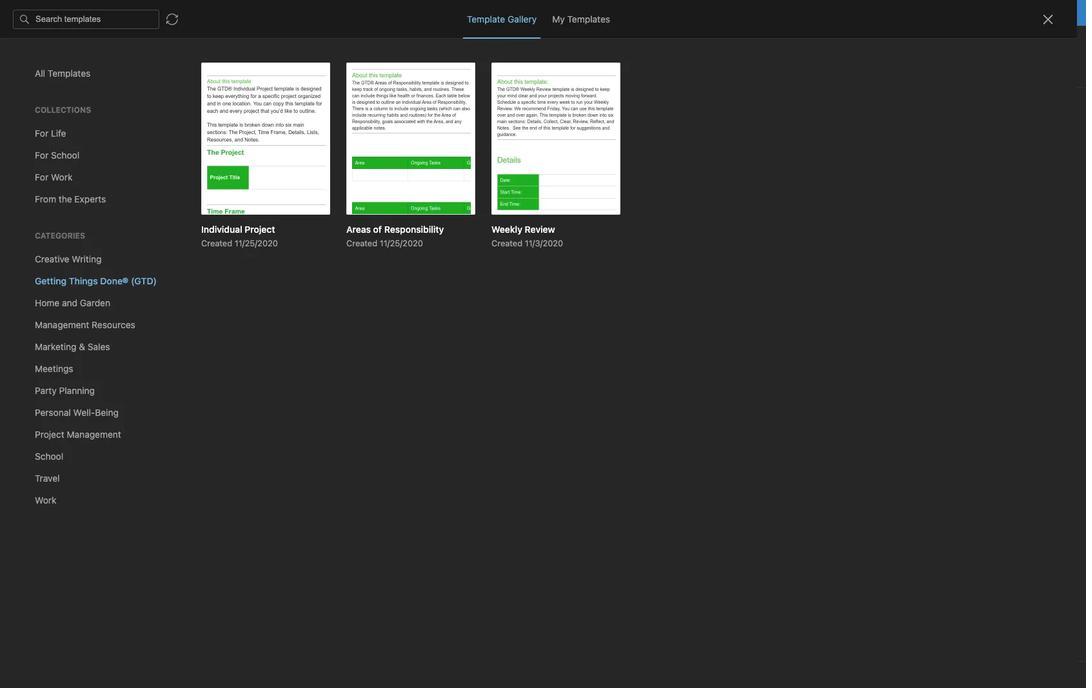 Task type: vqa. For each thing, say whether or not it's contained in the screenshot.
Evernote
yes



Task type: describe. For each thing, give the bounding box(es) containing it.
1 horizontal spatial is
[[182, 140, 189, 151]]

you
[[984, 36, 998, 46]]

34 minutes ago
[[55, 294, 112, 304]]

heading level image
[[444, 62, 510, 80]]

settings image
[[12, 8, 27, 23]]

zot
[[70, 140, 84, 151]]

notes for 5
[[62, 66, 85, 77]]

font size image
[[577, 62, 609, 80]]

untitled for 34
[[55, 254, 89, 265]]

ago for 9 minutes ago
[[94, 142, 107, 151]]

what
[[158, 140, 180, 151]]

9 minutes ago
[[55, 142, 107, 151]]

5
[[54, 66, 60, 77]]

ion?
[[55, 154, 73, 165]]

lecture notes biochemistry: course: bio 103 date: 10/25/23 professor/speaker: dr. zot questions notes what is an ion? an ion is summary class notes
[[55, 100, 202, 178]]

minutes for 9
[[63, 142, 92, 151]]

insert image
[[228, 62, 286, 80]]

thumbnail image
[[152, 253, 208, 310]]

class
[[155, 154, 177, 165]]

anytime.
[[640, 7, 676, 18]]

first notebook
[[275, 36, 332, 46]]

questions
[[86, 140, 128, 151]]

now
[[70, 191, 87, 202]]

try evernote personal for free: sync across all your devices. cancel anytime.
[[350, 7, 676, 18]]

untitled for 52
[[55, 409, 89, 420]]

course: bio
[[115, 113, 163, 124]]

ago for 34 minutes ago
[[99, 294, 112, 304]]

cancel
[[609, 7, 638, 18]]

2 do from the left
[[89, 191, 101, 202]]

2 vertical spatial notes
[[55, 167, 79, 178]]

1 do from the left
[[55, 191, 67, 202]]

Note Editor text field
[[0, 0, 1086, 688]]

dr.
[[55, 140, 67, 151]]

all
[[539, 7, 549, 18]]

evernote
[[366, 7, 404, 18]]

notes for lecture
[[90, 100, 114, 111]]

48 minutes ago
[[55, 372, 112, 382]]

52
[[55, 449, 65, 459]]

minutes for 34
[[67, 294, 96, 304]]

share button
[[1008, 31, 1055, 52]]

the
[[142, 191, 156, 202]]

soon
[[103, 191, 124, 202]]

ago for 48 minutes ago
[[99, 372, 112, 382]]

1 vertical spatial is
[[104, 154, 110, 165]]

first
[[275, 36, 292, 46]]

list
[[83, 177, 96, 188]]

an
[[192, 140, 202, 151]]

date:
[[55, 127, 78, 138]]

untitled for 48
[[55, 332, 89, 343]]

5 notes
[[54, 66, 85, 77]]



Task type: locate. For each thing, give the bounding box(es) containing it.
notes down 'ion?'
[[55, 167, 79, 178]]

note window element
[[0, 0, 1086, 688]]

untitled down 48 minutes ago
[[55, 409, 89, 420]]

expand note image
[[228, 34, 244, 49]]

personal
[[407, 7, 444, 18]]

minutes for 52
[[67, 449, 96, 459]]

minutes right 52
[[67, 449, 96, 459]]

summary
[[113, 154, 152, 165]]

tree
[[0, 125, 39, 617]]

ago up ion
[[94, 142, 107, 151]]

notes up biochemistry:
[[90, 100, 114, 111]]

ago right 34
[[99, 294, 112, 304]]

first notebook button
[[259, 32, 337, 50]]

font family image
[[513, 62, 573, 80]]

untitled down the "34 minutes ago"
[[55, 332, 89, 343]]

ago for 52 minutes ago
[[98, 449, 112, 459]]

minutes for 48
[[68, 372, 97, 382]]

is left an
[[182, 140, 189, 151]]

10/25/23
[[80, 127, 117, 138]]

ago right 48
[[99, 372, 112, 382]]

try
[[350, 7, 364, 18]]

only
[[964, 36, 982, 46]]

lecture
[[55, 100, 88, 111]]

edit search image
[[26, 61, 34, 68]]

is
[[182, 140, 189, 151], [104, 154, 110, 165]]

notebook
[[294, 36, 332, 46]]

1 untitled from the top
[[55, 254, 89, 265]]

103
[[165, 113, 180, 124]]

notes right 5
[[62, 66, 85, 77]]

do down to- at top
[[55, 191, 67, 202]]

0 horizontal spatial is
[[104, 154, 110, 165]]

do
[[55, 191, 67, 202], [89, 191, 101, 202]]

do down list
[[89, 191, 101, 202]]

minutes right 48
[[68, 372, 97, 382]]

minutes
[[63, 142, 92, 151], [67, 294, 96, 304], [68, 372, 97, 382], [67, 449, 96, 459]]

minutes up an
[[63, 142, 92, 151]]

0 vertical spatial notes
[[62, 66, 85, 77]]

1 vertical spatial untitled
[[55, 332, 89, 343]]

to-do list do now do soon for the future
[[55, 177, 183, 202]]

untitled up the "34 minutes ago"
[[55, 254, 89, 265]]

minutes right 34
[[67, 294, 96, 304]]

34
[[55, 294, 65, 304]]

48
[[55, 372, 65, 382]]

notes
[[131, 140, 156, 151]]

biochemistry:
[[55, 113, 112, 124]]

52 minutes ago
[[55, 449, 112, 459]]

for
[[126, 191, 140, 202]]

0 vertical spatial untitled
[[55, 254, 89, 265]]

3 untitled from the top
[[55, 409, 89, 420]]

1 vertical spatial notes
[[90, 100, 114, 111]]

your
[[551, 7, 570, 18]]

ion
[[89, 154, 101, 165]]

devices.
[[572, 7, 607, 18]]

free:
[[460, 7, 482, 18]]

untitled
[[55, 254, 89, 265], [55, 332, 89, 343], [55, 409, 89, 420]]

2 vertical spatial untitled
[[55, 409, 89, 420]]

do
[[70, 177, 81, 188]]

professor/speaker:
[[119, 127, 198, 138]]

future
[[158, 191, 183, 202]]

only you
[[964, 36, 998, 46]]

0 vertical spatial is
[[182, 140, 189, 151]]

for
[[446, 7, 458, 18]]

ago right 52
[[98, 449, 112, 459]]

notes
[[62, 66, 85, 77], [90, 100, 114, 111], [55, 167, 79, 178]]

share
[[1019, 35, 1044, 46]]

9
[[55, 142, 60, 151]]

across
[[510, 7, 537, 18]]

ago
[[94, 142, 107, 151], [99, 294, 112, 304], [99, 372, 112, 382], [98, 449, 112, 459]]

sync
[[487, 7, 507, 18]]

2 untitled from the top
[[55, 332, 89, 343]]

font color image
[[612, 62, 644, 80]]

0 horizontal spatial do
[[55, 191, 67, 202]]

is right ion
[[104, 154, 110, 165]]

to-
[[55, 177, 70, 188]]

an
[[75, 154, 86, 165]]

1 horizontal spatial do
[[89, 191, 101, 202]]



